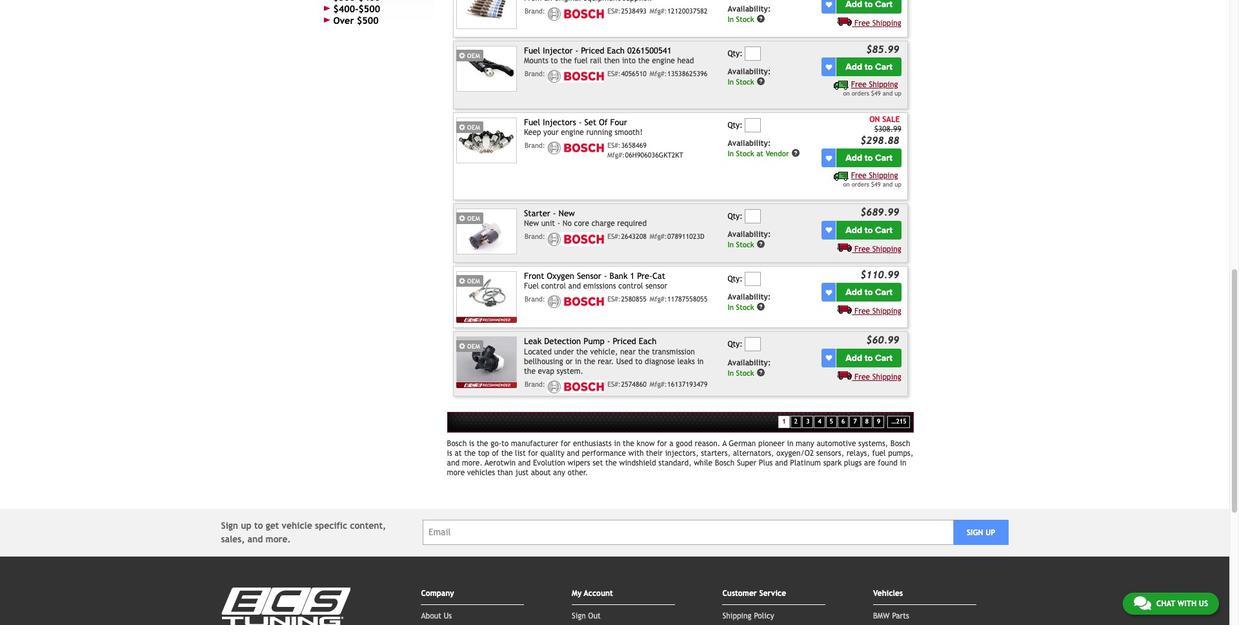 Task type: vqa. For each thing, say whether or not it's contained in the screenshot.
Parts on the right bottom of page
yes



Task type: describe. For each thing, give the bounding box(es) containing it.
mfg#: for $110.99
[[650, 295, 667, 303]]

set
[[593, 458, 603, 467]]

in for $110.99
[[728, 303, 734, 312]]

rail
[[590, 56, 602, 65]]

ecs tuning recommends this product. image for $110.99
[[457, 317, 517, 323]]

shipping up the $110.99
[[873, 244, 902, 253]]

to down $60.99
[[865, 352, 873, 363]]

availability: for on sale
[[728, 139, 771, 148]]

es#2643208 - 078911023d -  starter - new - new unit - no core charge required - bosch - audi volkswagen image
[[457, 209, 517, 254]]

1 add to wish list image from the top
[[826, 1, 833, 8]]

3 link
[[803, 416, 814, 428]]

about
[[421, 611, 442, 620]]

wipers
[[568, 458, 591, 467]]

mfg#: for $85.99
[[650, 70, 667, 78]]

sign out
[[572, 611, 601, 620]]

06h906036gkt2kt
[[625, 151, 684, 159]]

1 control from the left
[[542, 282, 566, 291]]

oxygen
[[547, 271, 575, 281]]

bmw
[[874, 611, 890, 620]]

and up sale
[[883, 90, 893, 97]]

es#: for $689.99
[[608, 233, 621, 240]]

in for $689.99
[[728, 240, 734, 249]]

good
[[676, 439, 693, 448]]

bmw parts
[[874, 611, 910, 620]]

charge
[[592, 219, 615, 228]]

with inside bosch is the go-to manufacturer for enthusiasts in the know for a good reason. a german pioneer in many automotive systems, bosch is at the top of the list for quality and performance with their injectors, starters, alternators, oxygen/o2 sensors, relays, fuel pumps, and more. aerotwin and evolution wipers set the windshield standard, while bosch super plus and platinum spark plugs are found in more vehicles than just about any other.
[[629, 449, 644, 458]]

in down 'pumps,'
[[901, 458, 907, 467]]

over $500 link
[[321, 15, 429, 27]]

no
[[563, 219, 572, 228]]

availability: for $85.99
[[728, 67, 771, 76]]

2 cart from the top
[[876, 153, 893, 164]]

1 on from the top
[[844, 90, 850, 97]]

1 vertical spatial new
[[524, 219, 539, 228]]

7
[[854, 418, 857, 425]]

super
[[737, 458, 757, 467]]

starter
[[524, 209, 551, 218]]

to inside "sign up to get vehicle specific content, sales, and more."
[[254, 520, 263, 531]]

performance
[[582, 449, 627, 458]]

vehicles
[[874, 589, 904, 598]]

availability: in stock for $110.99
[[728, 293, 771, 312]]

the left evap
[[524, 367, 536, 376]]

customer service
[[723, 589, 787, 598]]

1 horizontal spatial new
[[559, 209, 575, 218]]

1 inside front oxygen sensor - bank 1 pre-cat fuel control and emissions control sensor
[[631, 271, 635, 281]]

sign up button
[[954, 520, 1009, 545]]

located
[[524, 347, 552, 356]]

mounts
[[524, 56, 549, 65]]

to inside bosch is the go-to manufacturer for enthusiasts in the know for a good reason. a german pioneer in many automotive systems, bosch is at the top of the list for quality and performance with their injectors, starters, alternators, oxygen/o2 sensors, relays, fuel pumps, and more. aerotwin and evolution wipers set the windshield standard, while bosch super plus and platinum spark plugs are found in more vehicles than just about any other.
[[502, 439, 509, 448]]

availability: in stock for $60.99
[[728, 358, 771, 377]]

free down $60.99
[[855, 372, 871, 382]]

near
[[621, 347, 636, 356]]

1 in from the top
[[728, 15, 734, 24]]

pump
[[584, 337, 605, 346]]

up inside 'button'
[[986, 528, 996, 537]]

engine inside fuel injectors - set of four keep your engine running smooth!
[[561, 128, 584, 137]]

and up more
[[447, 458, 460, 467]]

your
[[544, 128, 559, 137]]

1 horizontal spatial for
[[561, 439, 571, 448]]

free up the $110.99
[[855, 244, 871, 253]]

2 horizontal spatial bosch
[[891, 439, 911, 448]]

free shipping for $60.99
[[855, 372, 902, 382]]

$298.88
[[861, 134, 900, 146]]

8 link
[[862, 416, 873, 428]]

add to wish list image for $85.99
[[826, 64, 833, 70]]

service
[[760, 589, 787, 598]]

brand: for $110.99
[[525, 295, 546, 303]]

in for $60.99
[[728, 368, 734, 377]]

more
[[447, 468, 465, 477]]

free up $689.99
[[852, 171, 867, 180]]

1 $49 from the top
[[872, 90, 881, 97]]

1 bosch - corporate logo image from the top
[[548, 7, 605, 20]]

1 es#: from the top
[[608, 7, 621, 15]]

shipping down the customer
[[723, 611, 752, 620]]

qty: for $60.99
[[728, 340, 743, 349]]

free shipping image for $85.99
[[834, 81, 849, 90]]

injector
[[543, 46, 573, 55]]

add for $85.99
[[846, 62, 863, 73]]

to down the $85.99
[[865, 62, 873, 73]]

specific
[[315, 520, 347, 531]]

availability: in stock at vendor
[[728, 139, 789, 158]]

- inside front oxygen sensor - bank 1 pre-cat fuel control and emissions control sensor
[[604, 271, 607, 281]]

1 orders from the top
[[852, 90, 870, 97]]

the up top
[[477, 439, 489, 448]]

to inside fuel injector - priced each  0261500541 mounts to the fuel rail then into the engine head
[[551, 56, 558, 65]]

automotive
[[817, 439, 857, 448]]

chat
[[1157, 599, 1176, 608]]

mfg#: inside "es#: 3658469 mfg#: 06h906036gkt2kt"
[[608, 151, 625, 159]]

under
[[554, 347, 574, 356]]

detection
[[545, 337, 581, 346]]

and up wipers at the bottom of the page
[[567, 449, 580, 458]]

aerotwin
[[485, 458, 516, 467]]

found
[[878, 458, 898, 467]]

a
[[670, 439, 674, 448]]

the down 'injector'
[[561, 56, 572, 65]]

8
[[866, 418, 869, 425]]

comments image
[[1135, 595, 1152, 611]]

other.
[[568, 468, 588, 477]]

rear.
[[598, 357, 614, 366]]

mfg#: right 2538493
[[650, 7, 667, 15]]

brand: for $60.99
[[525, 380, 546, 388]]

shipping down $60.99
[[873, 372, 902, 382]]

1 free shipping image from the top
[[838, 17, 853, 26]]

stock for on sale
[[737, 149, 755, 158]]

add to cart button for $60.99
[[837, 349, 902, 367]]

to down $298.88
[[865, 153, 873, 164]]

- inside fuel injectors - set of four keep your engine running smooth!
[[579, 117, 582, 127]]

many
[[796, 439, 815, 448]]

enthusiasts
[[573, 439, 612, 448]]

es#: 2538493 mfg#: 12120037582
[[608, 7, 708, 15]]

1 horizontal spatial with
[[1178, 599, 1197, 608]]

free down the $85.99
[[852, 80, 867, 89]]

free up $60.99
[[855, 307, 871, 316]]

qty: for $85.99
[[728, 49, 743, 58]]

4 link
[[815, 416, 826, 428]]

6 link
[[838, 416, 849, 428]]

shipping policy
[[723, 611, 775, 620]]

sign for sign up
[[967, 528, 984, 537]]

and up $689.99
[[883, 181, 893, 188]]

3658469
[[622, 142, 647, 149]]

sign for sign out
[[572, 611, 586, 620]]

shipping up sale
[[869, 80, 899, 89]]

add to cart for $60.99
[[846, 352, 893, 363]]

2 horizontal spatial for
[[658, 439, 668, 448]]

2 control from the left
[[619, 282, 644, 291]]

starter - new link
[[524, 209, 575, 218]]

relays,
[[847, 449, 870, 458]]

on sale $308.99 $298.88
[[861, 115, 902, 146]]

2 add from the top
[[846, 153, 863, 164]]

fuel inside front oxygen sensor - bank 1 pre-cat fuel control and emissions control sensor
[[524, 282, 539, 291]]

free up the $85.99
[[855, 19, 871, 28]]

13538625396
[[668, 70, 708, 78]]

brand: for $85.99
[[525, 70, 546, 78]]

3
[[807, 418, 810, 425]]

0 vertical spatial $500
[[359, 3, 380, 14]]

windshield
[[620, 458, 657, 467]]

$110.99
[[861, 269, 900, 280]]

alternators,
[[733, 449, 775, 458]]

bosch - corporate logo image for $689.99
[[548, 233, 605, 246]]

3 bosch - corporate logo image from the top
[[548, 142, 605, 155]]

0 horizontal spatial bosch
[[447, 439, 467, 448]]

sale
[[883, 115, 901, 124]]

1 question sign image from the top
[[757, 15, 766, 24]]

2 qty: from the top
[[728, 121, 743, 130]]

the left rear.
[[584, 357, 596, 366]]

reason.
[[695, 439, 721, 448]]

es#: for $110.99
[[608, 295, 621, 303]]

add to wish list image for $689.99
[[826, 227, 833, 233]]

bank
[[610, 271, 628, 281]]

- left the no
[[558, 219, 561, 228]]

on
[[870, 115, 881, 124]]

oxygen/o2
[[777, 449, 815, 458]]

availability: for $110.99
[[728, 293, 771, 302]]

in right or
[[575, 357, 582, 366]]

more. inside "sign up to get vehicle specific content, sales, and more."
[[266, 534, 291, 544]]

2538493
[[622, 7, 647, 15]]

2 free shipping on orders $49 and up from the top
[[844, 171, 902, 188]]

es#: 2643208 mfg#: 078911023d
[[608, 233, 705, 240]]

question sign image for $85.99
[[757, 77, 766, 86]]

about us link
[[421, 611, 452, 620]]

sign for sign up to get vehicle specific content, sales, and more.
[[221, 520, 238, 531]]

- inside leak detection pump - priced each located under the vehicle, near the transmission bellhousing or in the rear. used to diagnose leaks in the evap system.
[[608, 337, 611, 346]]

add for $689.99
[[846, 224, 863, 235]]

1 vertical spatial $500
[[357, 15, 379, 26]]

0 vertical spatial is
[[469, 439, 475, 448]]

spark
[[824, 458, 842, 467]]

2
[[795, 418, 798, 425]]

2643208
[[622, 233, 647, 240]]

fuel for $85.99
[[524, 46, 541, 55]]

fuel inside fuel injector - priced each  0261500541 mounts to the fuel rail then into the engine head
[[575, 56, 588, 65]]

9 link
[[874, 416, 885, 428]]

then
[[604, 56, 620, 65]]

bosch - corporate logo image for $85.99
[[548, 70, 605, 83]]

chat with us
[[1157, 599, 1209, 608]]

go-
[[491, 439, 502, 448]]

es#: 2580855 mfg#: 11787558055
[[608, 295, 708, 303]]

bosch is the go-to manufacturer for enthusiasts in the know for a good reason. a german pioneer in many automotive systems, bosch is at the top of the list for quality and performance with their injectors, starters, alternators, oxygen/o2 sensors, relays, fuel pumps, and more. aerotwin and evolution wipers set the windshield standard, while bosch super plus and platinum spark plugs are found in more vehicles than just about any other.
[[447, 439, 914, 477]]

cart for $110.99
[[876, 287, 893, 298]]

cat
[[653, 271, 666, 281]]

- up unit
[[553, 209, 556, 218]]

the down leak detection pump - priced each link
[[577, 347, 588, 356]]

bosch - corporate logo image for $110.99
[[548, 295, 605, 308]]

leak
[[524, 337, 542, 346]]

or
[[566, 357, 573, 366]]

11787558055
[[668, 295, 708, 303]]

shipping up the $85.99
[[873, 19, 902, 28]]



Task type: locate. For each thing, give the bounding box(es) containing it.
5 in from the top
[[728, 303, 734, 312]]

6 bosch - corporate logo image from the top
[[548, 380, 605, 393]]

6 brand: from the top
[[525, 380, 546, 388]]

fuel inside fuel injector - priced each  0261500541 mounts to the fuel rail then into the engine head
[[524, 46, 541, 55]]

1 availability: in stock from the top
[[728, 5, 771, 24]]

es#2580855 - 11787558055 - front oxygen sensor - bank 1 pre-cat - fuel control and emissions control sensor - bosch - bmw image
[[457, 271, 517, 317]]

1 vertical spatial with
[[1178, 599, 1197, 608]]

5 add from the top
[[846, 352, 863, 363]]

for
[[561, 439, 571, 448], [658, 439, 668, 448], [528, 449, 539, 458]]

is
[[469, 439, 475, 448], [447, 449, 453, 458]]

new
[[559, 209, 575, 218], [524, 219, 539, 228]]

the left know
[[623, 439, 635, 448]]

smooth!
[[615, 128, 643, 137]]

mfg#: for $60.99
[[650, 380, 667, 388]]

0 horizontal spatial for
[[528, 449, 539, 458]]

2 vertical spatial fuel
[[524, 282, 539, 291]]

3 add to wish list image from the top
[[826, 227, 833, 233]]

bosch down starters,
[[715, 458, 735, 467]]

policy
[[754, 611, 775, 620]]

free shipping up the $110.99
[[855, 244, 902, 253]]

parts
[[893, 611, 910, 620]]

1 left 2
[[783, 418, 786, 425]]

mfg#: down '3658469'
[[608, 151, 625, 159]]

0 horizontal spatial engine
[[561, 128, 584, 137]]

question sign image for $689.99
[[757, 240, 766, 249]]

$60.99
[[867, 334, 900, 346]]

1 add to cart button from the top
[[837, 58, 902, 76]]

es#: 2574860 mfg#: 16137193479
[[608, 380, 708, 388]]

control down oxygen at the top
[[542, 282, 566, 291]]

availability: in stock right 11787558055
[[728, 293, 771, 312]]

…215 link
[[888, 416, 911, 428]]

at inside bosch is the go-to manufacturer for enthusiasts in the know for a good reason. a german pioneer in many automotive systems, bosch is at the top of the list for quality and performance with their injectors, starters, alternators, oxygen/o2 sensors, relays, fuel pumps, and more. aerotwin and evolution wipers set the windshield standard, while bosch super plus and platinum spark plugs are found in more vehicles than just about any other.
[[455, 449, 462, 458]]

at inside availability: in stock at vendor
[[757, 149, 764, 158]]

2 free shipping image from the top
[[838, 305, 853, 314]]

more. inside bosch is the go-to manufacturer for enthusiasts in the know for a good reason. a german pioneer in many automotive systems, bosch is at the top of the list for quality and performance with their injectors, starters, alternators, oxygen/o2 sensors, relays, fuel pumps, and more. aerotwin and evolution wipers set the windshield standard, while bosch super plus and platinum spark plugs are found in more vehicles than just about any other.
[[462, 458, 483, 467]]

5 es#: from the top
[[608, 295, 621, 303]]

$308.99
[[875, 125, 902, 134]]

engine
[[652, 56, 675, 65], [561, 128, 584, 137]]

1 horizontal spatial is
[[469, 439, 475, 448]]

add to cart button
[[837, 58, 902, 76], [837, 149, 902, 168], [837, 221, 902, 239], [837, 283, 902, 302], [837, 349, 902, 367]]

the left top
[[464, 449, 476, 458]]

0 vertical spatial priced
[[581, 46, 605, 55]]

leaks
[[678, 357, 695, 366]]

for down 'manufacturer'
[[528, 449, 539, 458]]

- left set
[[579, 117, 582, 127]]

12120037582
[[668, 7, 708, 15]]

4 question sign image from the top
[[757, 302, 766, 312]]

priced up rail
[[581, 46, 605, 55]]

2 add to cart from the top
[[846, 153, 893, 164]]

add to wish list image
[[826, 64, 833, 70], [826, 155, 833, 161], [826, 227, 833, 233], [826, 355, 833, 361]]

fuel up keep
[[524, 117, 541, 127]]

to down the $110.99
[[865, 287, 873, 298]]

- up emissions
[[604, 271, 607, 281]]

starters,
[[701, 449, 731, 458]]

0 vertical spatial orders
[[852, 90, 870, 97]]

2 bosch - corporate logo image from the top
[[548, 70, 605, 83]]

to down 'injector'
[[551, 56, 558, 65]]

injectors,
[[666, 449, 699, 458]]

to down $689.99
[[865, 224, 873, 235]]

each inside leak detection pump - priced each located under the vehicle, near the transmission bellhousing or in the rear. used to diagnose leaks in the evap system.
[[639, 337, 657, 346]]

3 question sign image from the top
[[757, 240, 766, 249]]

2 add to wish list image from the top
[[826, 155, 833, 161]]

starter - new new unit - no core charge required
[[524, 209, 647, 228]]

just
[[516, 468, 529, 477]]

1 vertical spatial free shipping image
[[838, 305, 853, 314]]

2 ecs tuning recommends this product. image from the top
[[457, 382, 517, 388]]

chat with us link
[[1124, 593, 1220, 615]]

running
[[587, 128, 613, 137]]

5 cart from the top
[[876, 352, 893, 363]]

0 horizontal spatial priced
[[581, 46, 605, 55]]

to inside leak detection pump - priced each located under the vehicle, near the transmission bellhousing or in the rear. used to diagnose leaks in the evap system.
[[636, 357, 643, 366]]

qty: for $110.99
[[728, 274, 743, 283]]

None text field
[[745, 46, 762, 61], [745, 209, 762, 223], [745, 46, 762, 61], [745, 209, 762, 223]]

for up the quality
[[561, 439, 571, 448]]

es#3658469 - 06h906036gkt2kt -  fuel injectors - set of four - keep your engine running smooth! - bosch - audi volkswagen image
[[457, 117, 517, 163]]

company
[[421, 589, 454, 598]]

shipping
[[873, 19, 902, 28], [869, 80, 899, 89], [869, 171, 899, 180], [873, 244, 902, 253], [873, 307, 902, 316], [873, 372, 902, 382], [723, 611, 752, 620]]

front oxygen sensor - bank 1 pre-cat link
[[524, 271, 666, 281]]

transmission
[[652, 347, 695, 356]]

2574860
[[622, 380, 647, 388]]

1 horizontal spatial us
[[1200, 599, 1209, 608]]

engine down fuel injectors - set of four link
[[561, 128, 584, 137]]

know
[[637, 439, 655, 448]]

each inside fuel injector - priced each  0261500541 mounts to the fuel rail then into the engine head
[[607, 46, 625, 55]]

2 fuel from the top
[[524, 117, 541, 127]]

6 stock from the top
[[737, 368, 755, 377]]

us right about
[[444, 611, 452, 620]]

than
[[498, 468, 513, 477]]

4 availability: from the top
[[728, 230, 771, 239]]

0 vertical spatial new
[[559, 209, 575, 218]]

availability: right 12120037582
[[728, 5, 771, 14]]

0 horizontal spatial is
[[447, 449, 453, 458]]

the down 0261500541 at the right top of page
[[639, 56, 650, 65]]

1 vertical spatial fuel
[[524, 117, 541, 127]]

es#: 4056510 mfg#: 13538625396
[[608, 70, 708, 78]]

1 availability: from the top
[[728, 5, 771, 14]]

4 qty: from the top
[[728, 274, 743, 283]]

5 brand: from the top
[[525, 295, 546, 303]]

3 es#: from the top
[[608, 142, 621, 149]]

0 vertical spatial $49
[[872, 90, 881, 97]]

cart for $85.99
[[876, 62, 893, 73]]

stock for $110.99
[[737, 303, 755, 312]]

shipping up $60.99
[[873, 307, 902, 316]]

availability: right 11787558055
[[728, 293, 771, 302]]

add to cart button for $110.99
[[837, 283, 902, 302]]

sensor
[[577, 271, 602, 281]]

2 horizontal spatial sign
[[967, 528, 984, 537]]

0 horizontal spatial 1
[[631, 271, 635, 281]]

in for on sale
[[728, 149, 734, 158]]

at
[[757, 149, 764, 158], [455, 449, 462, 458]]

brand: down keep
[[525, 142, 546, 149]]

ecs tuning recommends this product. image up es#2574860 - 16137193479 - leak detection pump - priced each - located under the vehicle, near the transmission bellhousing or in the rear. used to diagnose leaks in the evap system. - bosch - bmw mini image
[[457, 317, 517, 323]]

es#: for $85.99
[[608, 70, 621, 78]]

mfg#:
[[650, 7, 667, 15], [650, 70, 667, 78], [608, 151, 625, 159], [650, 233, 667, 240], [650, 295, 667, 303], [650, 380, 667, 388]]

add to cart down $60.99
[[846, 352, 893, 363]]

2 $49 from the top
[[872, 181, 881, 188]]

availability: in stock for $85.99
[[728, 67, 771, 86]]

of
[[492, 449, 499, 458]]

4 add to wish list image from the top
[[826, 355, 833, 361]]

us
[[1200, 599, 1209, 608], [444, 611, 452, 620]]

1 horizontal spatial sign
[[572, 611, 586, 620]]

add to wish list image for $60.99
[[826, 355, 833, 361]]

question sign image
[[757, 15, 766, 24], [757, 77, 766, 86], [757, 240, 766, 249], [757, 302, 766, 312], [757, 368, 766, 377]]

is left the go-
[[469, 439, 475, 448]]

3 cart from the top
[[876, 224, 893, 235]]

0 horizontal spatial control
[[542, 282, 566, 291]]

5 bosch - corporate logo image from the top
[[548, 295, 605, 308]]

in right 'leaks'
[[698, 357, 704, 366]]

add to cart for $85.99
[[846, 62, 893, 73]]

1 vertical spatial is
[[447, 449, 453, 458]]

1 fuel from the top
[[524, 46, 541, 55]]

1 qty: from the top
[[728, 49, 743, 58]]

shipping policy link
[[723, 611, 775, 620]]

4 stock from the top
[[737, 240, 755, 249]]

stock for $60.99
[[737, 368, 755, 377]]

1 horizontal spatial engine
[[652, 56, 675, 65]]

0 horizontal spatial sign
[[221, 520, 238, 531]]

2 question sign image from the top
[[757, 77, 766, 86]]

us inside chat with us link
[[1200, 599, 1209, 608]]

0 horizontal spatial with
[[629, 449, 644, 458]]

sales,
[[221, 534, 245, 544]]

1 add from the top
[[846, 62, 863, 73]]

the right of
[[502, 449, 513, 458]]

fuel up mounts
[[524, 46, 541, 55]]

Email email field
[[423, 520, 954, 545]]

and
[[883, 90, 893, 97], [883, 181, 893, 188], [569, 282, 581, 291], [567, 449, 580, 458], [447, 458, 460, 467], [518, 458, 531, 467], [776, 458, 788, 467], [248, 534, 263, 544]]

question sign image for $60.99
[[757, 368, 766, 377]]

1 vertical spatial more.
[[266, 534, 291, 544]]

2 add to wish list image from the top
[[826, 289, 833, 296]]

bosch - corporate logo image down system.
[[548, 380, 605, 393]]

0 horizontal spatial fuel
[[575, 56, 588, 65]]

16137193479
[[668, 380, 708, 388]]

my account
[[572, 589, 613, 598]]

free shipping image
[[838, 17, 853, 26], [838, 305, 853, 314]]

- right 'injector'
[[576, 46, 579, 55]]

3 fuel from the top
[[524, 282, 539, 291]]

and inside front oxygen sensor - bank 1 pre-cat fuel control and emissions control sensor
[[569, 282, 581, 291]]

0 vertical spatial fuel
[[524, 46, 541, 55]]

3 stock from the top
[[737, 149, 755, 158]]

brand: up 'injector'
[[525, 7, 546, 15]]

1 vertical spatial free shipping on orders $49 and up
[[844, 171, 902, 188]]

$400-$500 link
[[321, 3, 429, 15]]

3 free shipping from the top
[[855, 307, 902, 316]]

0 vertical spatial more.
[[462, 458, 483, 467]]

availability: inside availability: in stock at vendor
[[728, 139, 771, 148]]

4 availability: in stock from the top
[[728, 293, 771, 312]]

free shipping image
[[834, 81, 849, 90], [834, 172, 849, 181], [838, 242, 853, 252], [838, 371, 853, 380]]

sign up to get vehicle specific content, sales, and more.
[[221, 520, 386, 544]]

shipping up $689.99
[[869, 171, 899, 180]]

plugs
[[845, 458, 862, 467]]

in up performance
[[614, 439, 621, 448]]

1 free shipping on orders $49 and up from the top
[[844, 80, 902, 97]]

add to cart button down $689.99
[[837, 221, 902, 239]]

5 question sign image from the top
[[757, 368, 766, 377]]

2 brand: from the top
[[525, 70, 546, 78]]

free shipping up $60.99
[[855, 307, 902, 316]]

availability: for $60.99
[[728, 358, 771, 367]]

bmw parts link
[[874, 611, 910, 620]]

bellhousing
[[524, 357, 564, 366]]

engine inside fuel injector - priced each  0261500541 mounts to the fuel rail then into the engine head
[[652, 56, 675, 65]]

add to cart for $110.99
[[846, 287, 893, 298]]

1 vertical spatial orders
[[852, 181, 870, 188]]

3 add to cart from the top
[[846, 224, 893, 235]]

0 vertical spatial 1
[[631, 271, 635, 281]]

about us
[[421, 611, 452, 620]]

sensors,
[[817, 449, 845, 458]]

bosch - corporate logo image for $60.99
[[548, 380, 605, 393]]

0 horizontal spatial each
[[607, 46, 625, 55]]

fuel inside fuel injectors - set of four keep your engine running smooth!
[[524, 117, 541, 127]]

1 horizontal spatial bosch
[[715, 458, 735, 467]]

ecs tuning recommends this product. image up the go-
[[457, 382, 517, 388]]

3 add from the top
[[846, 224, 863, 235]]

availability: in stock right 13538625396 on the right top
[[728, 67, 771, 86]]

1 brand: from the top
[[525, 7, 546, 15]]

the right near
[[638, 347, 650, 356]]

add to cart button for $689.99
[[837, 221, 902, 239]]

6 availability: from the top
[[728, 358, 771, 367]]

fuel for on sale
[[524, 117, 541, 127]]

in inside availability: in stock at vendor
[[728, 149, 734, 158]]

$400-
[[333, 3, 359, 14]]

ecs tuning image
[[221, 587, 350, 625]]

0 vertical spatial ecs tuning recommends this product. image
[[457, 317, 517, 323]]

their
[[646, 449, 663, 458]]

4 bosch - corporate logo image from the top
[[548, 233, 605, 246]]

vendor
[[766, 149, 789, 158]]

5 stock from the top
[[737, 303, 755, 312]]

availability: right 13538625396 on the right top
[[728, 67, 771, 76]]

at left vendor
[[757, 149, 764, 158]]

1 vertical spatial on
[[844, 181, 850, 188]]

es#: inside "es#: 3658469 mfg#: 06h906036gkt2kt"
[[608, 142, 621, 149]]

0 vertical spatial us
[[1200, 599, 1209, 608]]

add to wish list image
[[826, 1, 833, 8], [826, 289, 833, 296]]

stock for $85.99
[[737, 77, 755, 86]]

fuel injector - priced each  0261500541 link
[[524, 46, 672, 55]]

5 qty: from the top
[[728, 340, 743, 349]]

free shipping image for $60.99
[[838, 371, 853, 380]]

ecs tuning recommends this product. image
[[457, 317, 517, 323], [457, 382, 517, 388]]

1 horizontal spatial priced
[[613, 337, 637, 346]]

any
[[553, 468, 566, 477]]

add to cart button down $298.88
[[837, 149, 902, 168]]

es#: for $60.99
[[608, 380, 621, 388]]

7 link
[[850, 416, 861, 428]]

cart down the $110.99
[[876, 287, 893, 298]]

2 add to cart button from the top
[[837, 149, 902, 168]]

2580855
[[622, 295, 647, 303]]

sign inside "sign up to get vehicle specific content, sales, and more."
[[221, 520, 238, 531]]

4 free shipping from the top
[[855, 372, 902, 382]]

sensor
[[646, 282, 668, 291]]

1 add to cart from the top
[[846, 62, 893, 73]]

2 orders from the top
[[852, 181, 870, 188]]

german
[[729, 439, 756, 448]]

availability: for $689.99
[[728, 230, 771, 239]]

5 add to cart from the top
[[846, 352, 893, 363]]

and inside "sign up to get vehicle specific content, sales, and more."
[[248, 534, 263, 544]]

question sign image for $110.99
[[757, 302, 766, 312]]

emissions
[[584, 282, 617, 291]]

1 vertical spatial add to wish list image
[[826, 289, 833, 296]]

0 vertical spatial engine
[[652, 56, 675, 65]]

1 stock from the top
[[737, 15, 755, 24]]

es#2574860 - 16137193479 - leak detection pump - priced each - located under the vehicle, near the transmission bellhousing or in the rear. used to diagnose leaks in the evap system. - bosch - bmw mini image
[[457, 337, 517, 382]]

for left a
[[658, 439, 668, 448]]

2 availability: in stock from the top
[[728, 67, 771, 86]]

1 horizontal spatial each
[[639, 337, 657, 346]]

cart down $298.88
[[876, 153, 893, 164]]

es#: left 2538493
[[608, 7, 621, 15]]

and up just
[[518, 458, 531, 467]]

fuel inside bosch is the go-to manufacturer for enthusiasts in the know for a good reason. a german pioneer in many automotive systems, bosch is at the top of the list for quality and performance with their injectors, starters, alternators, oxygen/o2 sensors, relays, fuel pumps, and more. aerotwin and evolution wipers set the windshield standard, while bosch super plus and platinum spark plugs are found in more vehicles than just about any other.
[[873, 449, 886, 458]]

more. down get
[[266, 534, 291, 544]]

ecs tuning recommends this product. image for $60.99
[[457, 382, 517, 388]]

es#: down emissions
[[608, 295, 621, 303]]

control up the 2580855
[[619, 282, 644, 291]]

and right the sales,
[[248, 534, 263, 544]]

cart down the $85.99
[[876, 62, 893, 73]]

in up oxygen/o2
[[788, 439, 794, 448]]

2 in from the top
[[728, 77, 734, 86]]

qty: for $689.99
[[728, 212, 743, 221]]

4 in from the top
[[728, 240, 734, 249]]

sign inside 'button'
[[967, 528, 984, 537]]

0 vertical spatial each
[[607, 46, 625, 55]]

leak detection pump - priced each link
[[524, 337, 657, 346]]

4 add to cart from the top
[[846, 287, 893, 298]]

2 stock from the top
[[737, 77, 755, 86]]

priced up near
[[613, 337, 637, 346]]

with up windshield
[[629, 449, 644, 458]]

1 horizontal spatial at
[[757, 149, 764, 158]]

6 es#: from the top
[[608, 380, 621, 388]]

up inside "sign up to get vehicle specific content, sales, and more."
[[241, 520, 252, 531]]

0 vertical spatial free shipping image
[[838, 17, 853, 26]]

more. up vehicles
[[462, 458, 483, 467]]

us right the chat
[[1200, 599, 1209, 608]]

add to cart for $689.99
[[846, 224, 893, 235]]

bosch - corporate logo image down core
[[548, 233, 605, 246]]

0 horizontal spatial us
[[444, 611, 452, 620]]

3 in from the top
[[728, 149, 734, 158]]

into
[[622, 56, 636, 65]]

2 free shipping from the top
[[855, 244, 902, 253]]

quality
[[541, 449, 565, 458]]

availability: up vendor
[[728, 139, 771, 148]]

1 horizontal spatial more.
[[462, 458, 483, 467]]

priced inside fuel injector - priced each  0261500541 mounts to the fuel rail then into the engine head
[[581, 46, 605, 55]]

1 vertical spatial at
[[455, 449, 462, 458]]

4 add to cart button from the top
[[837, 283, 902, 302]]

vehicle,
[[591, 347, 618, 356]]

3 availability: from the top
[[728, 139, 771, 148]]

fuel
[[575, 56, 588, 65], [873, 449, 886, 458]]

es#2538493 - 12120037582 - spark plugs - set of six (#zr5tpp33) - from an original equipment supplier. - bosch - bmw image
[[457, 0, 517, 29]]

1 vertical spatial us
[[444, 611, 452, 620]]

a
[[723, 439, 727, 448]]

$49 up on
[[872, 90, 881, 97]]

1 horizontal spatial 1
[[783, 418, 786, 425]]

1 horizontal spatial fuel
[[873, 449, 886, 458]]

9
[[878, 418, 881, 425]]

0 vertical spatial add to wish list image
[[826, 1, 833, 8]]

stock for $689.99
[[737, 240, 755, 249]]

new down 'starter'
[[524, 219, 539, 228]]

over
[[333, 15, 354, 26]]

1 vertical spatial 1
[[783, 418, 786, 425]]

add to cart button for $85.99
[[837, 58, 902, 76]]

add to cart down the $85.99
[[846, 62, 893, 73]]

pumps,
[[889, 449, 914, 458]]

fuel injector - priced each  0261500541 mounts to the fuel rail then into the engine head
[[524, 46, 695, 65]]

4 cart from the top
[[876, 287, 893, 298]]

None text field
[[745, 118, 762, 132], [745, 272, 762, 286], [745, 337, 762, 352], [745, 118, 762, 132], [745, 272, 762, 286], [745, 337, 762, 352]]

0 vertical spatial on
[[844, 90, 850, 97]]

cart for $60.99
[[876, 352, 893, 363]]

1 cart from the top
[[876, 62, 893, 73]]

3 availability: in stock from the top
[[728, 230, 771, 249]]

priced inside leak detection pump - priced each located under the vehicle, near the transmission bellhousing or in the rear. used to diagnose leaks in the evap system.
[[613, 337, 637, 346]]

0 horizontal spatial more.
[[266, 534, 291, 544]]

1 vertical spatial ecs tuning recommends this product. image
[[457, 382, 517, 388]]

orders up on sale $308.99 $298.88
[[852, 90, 870, 97]]

front
[[524, 271, 545, 281]]

brand: for $689.99
[[525, 233, 546, 240]]

free shipping for $110.99
[[855, 307, 902, 316]]

0 vertical spatial with
[[629, 449, 644, 458]]

add for $110.99
[[846, 287, 863, 298]]

1 left pre-
[[631, 271, 635, 281]]

2 on from the top
[[844, 181, 850, 188]]

free shipping image for $689.99
[[838, 242, 853, 252]]

add for $60.99
[[846, 352, 863, 363]]

4
[[819, 418, 822, 425]]

bosch up more
[[447, 439, 467, 448]]

stock inside availability: in stock at vendor
[[737, 149, 755, 158]]

0 vertical spatial fuel
[[575, 56, 588, 65]]

add to cart button down the $110.99
[[837, 283, 902, 302]]

each up "diagnose"
[[639, 337, 657, 346]]

set
[[585, 117, 597, 127]]

4056510
[[622, 70, 647, 78]]

2 es#: from the top
[[608, 70, 621, 78]]

fuel down front
[[524, 282, 539, 291]]

1 free shipping from the top
[[855, 19, 902, 28]]

1 vertical spatial engine
[[561, 128, 584, 137]]

4 es#: from the top
[[608, 233, 621, 240]]

cart for $689.99
[[876, 224, 893, 235]]

4 brand: from the top
[[525, 233, 546, 240]]

1 ecs tuning recommends this product. image from the top
[[457, 317, 517, 323]]

3 brand: from the top
[[525, 142, 546, 149]]

es#: left 2574860 at right
[[608, 380, 621, 388]]

in for $85.99
[[728, 77, 734, 86]]

0 horizontal spatial at
[[455, 449, 462, 458]]

mfg#: for $689.99
[[650, 233, 667, 240]]

4 add from the top
[[846, 287, 863, 298]]

6 in from the top
[[728, 368, 734, 377]]

the down performance
[[606, 458, 617, 467]]

0 horizontal spatial new
[[524, 219, 539, 228]]

078911023d
[[668, 233, 705, 240]]

brand: down unit
[[525, 233, 546, 240]]

3 qty: from the top
[[728, 212, 743, 221]]

head
[[678, 56, 695, 65]]

mfg#: down "diagnose"
[[650, 380, 667, 388]]

availability: in stock for $689.99
[[728, 230, 771, 249]]

1 vertical spatial $49
[[872, 181, 881, 188]]

brand: down mounts
[[525, 70, 546, 78]]

2 availability: from the top
[[728, 67, 771, 76]]

availability: in stock right 12120037582
[[728, 5, 771, 24]]

orders up $689.99
[[852, 181, 870, 188]]

es#4056510 - 13538625396 - fuel injector - priced each  0261500541 - mounts to the fuel rail then into the engine head - bosch - bmw mini image
[[457, 46, 517, 91]]

1 vertical spatial priced
[[613, 337, 637, 346]]

while
[[694, 458, 713, 467]]

1 add to wish list image from the top
[[826, 64, 833, 70]]

bosch - corporate logo image down rail
[[548, 70, 605, 83]]

and right plus on the right bottom
[[776, 458, 788, 467]]

- inside fuel injector - priced each  0261500541 mounts to the fuel rail then into the engine head
[[576, 46, 579, 55]]

5 add to cart button from the top
[[837, 349, 902, 367]]

brand: down front
[[525, 295, 546, 303]]

systems,
[[859, 439, 889, 448]]

0 vertical spatial free shipping on orders $49 and up
[[844, 80, 902, 97]]

to right used
[[636, 357, 643, 366]]

5 availability: from the top
[[728, 293, 771, 302]]

1 vertical spatial each
[[639, 337, 657, 346]]

5 availability: in stock from the top
[[728, 358, 771, 377]]

0 vertical spatial at
[[757, 149, 764, 158]]

leak detection pump - priced each located under the vehicle, near the transmission bellhousing or in the rear. used to diagnose leaks in the evap system.
[[524, 337, 704, 376]]

bosch - corporate logo image
[[548, 7, 605, 20], [548, 70, 605, 83], [548, 142, 605, 155], [548, 233, 605, 246], [548, 295, 605, 308], [548, 380, 605, 393]]

platinum
[[791, 458, 821, 467]]

1 horizontal spatial control
[[619, 282, 644, 291]]

and down oxygen at the top
[[569, 282, 581, 291]]

free shipping for $689.99
[[855, 244, 902, 253]]

out
[[589, 611, 601, 620]]

3 add to cart button from the top
[[837, 221, 902, 239]]

add
[[846, 62, 863, 73], [846, 153, 863, 164], [846, 224, 863, 235], [846, 287, 863, 298], [846, 352, 863, 363]]

1 vertical spatial fuel
[[873, 449, 886, 458]]

free shipping down $60.99
[[855, 372, 902, 382]]

add to cart button down the $85.99
[[837, 58, 902, 76]]

question sign image
[[792, 149, 801, 158]]



